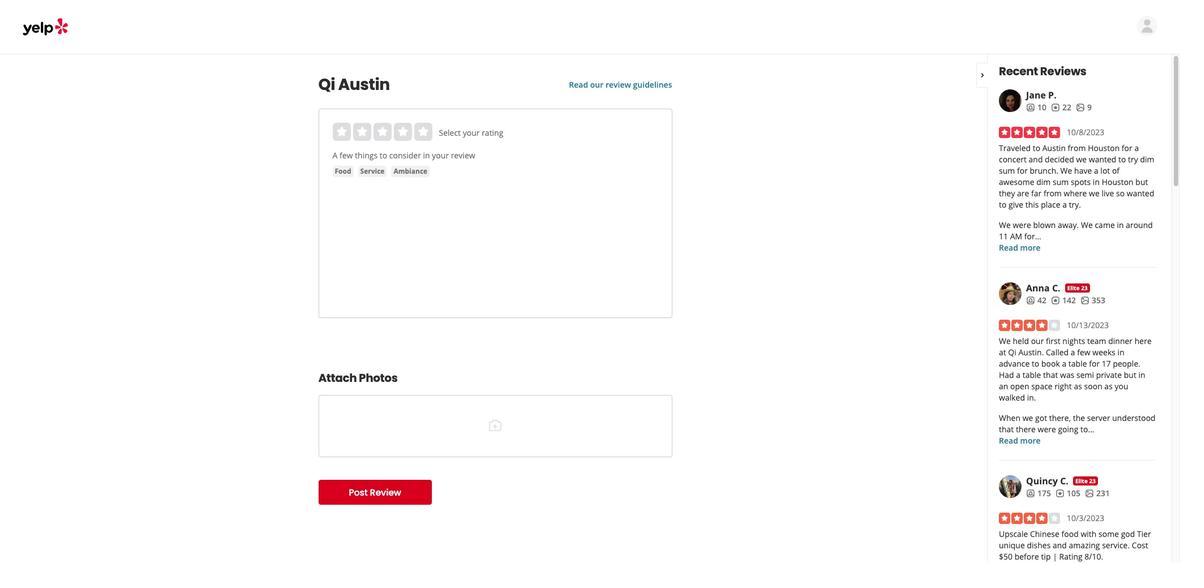 Task type: describe. For each thing, give the bounding box(es) containing it.
0 horizontal spatial table
[[1023, 370, 1041, 380]]

for inside we held our first nights team dinner here at qi austin. called a few weeks in advance to book a table for 17 people. had a table that was semi private but in an open space right as soon as you walked in.
[[1089, 358, 1100, 369]]

food
[[335, 166, 351, 176]]

some
[[1099, 529, 1119, 540]]

to down 5 star rating image
[[1033, 143, 1041, 153]]

dinner
[[1109, 336, 1133, 346]]

0 vertical spatial our
[[590, 79, 604, 90]]

1 vertical spatial for
[[1017, 165, 1028, 176]]

lot
[[1101, 165, 1110, 176]]

0 vertical spatial table
[[1069, 358, 1087, 369]]

a down nights
[[1071, 347, 1075, 358]]

reviews element containing 22
[[1051, 102, 1072, 113]]

that inside the when we got there, the server understood that there were going to…
[[999, 424, 1014, 435]]

we up the 11
[[999, 220, 1011, 230]]

we inside traveled to austin from houston for a concert and decided we wanted to try dim sum for brunch. we have a lot of awesome dim sum spots in houston but they are far from where we live so wanted to give this place a try.
[[1061, 165, 1073, 176]]

23 for anna c.
[[1081, 284, 1088, 292]]

more for am
[[1020, 242, 1041, 253]]

8/10.
[[1085, 551, 1104, 562]]

142
[[1063, 295, 1076, 306]]

at
[[999, 347, 1006, 358]]

p.
[[1049, 89, 1057, 101]]

attach
[[318, 370, 357, 386]]

1 horizontal spatial dim
[[1140, 154, 1155, 165]]

decided
[[1045, 154, 1074, 165]]

0 horizontal spatial sum
[[999, 165, 1015, 176]]

service
[[360, 166, 385, 176]]

0 horizontal spatial austin
[[338, 74, 390, 96]]

people.
[[1113, 358, 1141, 369]]

4 star rating image for quincy
[[999, 513, 1060, 524]]

10/8/2023
[[1067, 127, 1105, 138]]

and inside the upscale chinese food with some god tier unique dishes and amazing service. cost $50 before tip | rating 8/10.
[[1053, 540, 1067, 551]]

read for we
[[999, 435, 1018, 446]]

service.
[[1102, 540, 1130, 551]]

elite for quincy c.
[[1076, 477, 1088, 485]]

a up was at bottom right
[[1062, 358, 1067, 369]]

here
[[1135, 336, 1152, 346]]

reviews element for quincy c.
[[1056, 488, 1081, 499]]

1 horizontal spatial from
[[1068, 143, 1086, 153]]

photo of anna c. image
[[999, 283, 1022, 305]]

and inside traveled to austin from houston for a concert and decided we wanted to try dim sum for brunch. we have a lot of awesome dim sum spots in houston but they are far from where we live so wanted to give this place a try.
[[1029, 154, 1043, 165]]

read more for there
[[999, 435, 1041, 446]]

where
[[1064, 188, 1087, 199]]

231
[[1097, 488, 1110, 499]]

they
[[999, 188, 1015, 199]]

consider
[[389, 150, 421, 161]]

elite 23 link for quincy c.
[[1073, 477, 1098, 486]]

a left try.
[[1063, 199, 1067, 210]]

c. for quincy c.
[[1060, 475, 1069, 487]]

1 16 friends v2 image from the top
[[1026, 103, 1035, 112]]

upscale
[[999, 529, 1028, 540]]

semi
[[1077, 370, 1094, 380]]

right
[[1055, 381, 1072, 392]]

are
[[1017, 188, 1030, 199]]

1 vertical spatial sum
[[1053, 177, 1069, 187]]

an
[[999, 381, 1009, 392]]

post review button
[[318, 480, 432, 505]]

qi austin
[[318, 74, 390, 96]]

things
[[355, 150, 378, 161]]

0 vertical spatial 16 photos v2 image
[[1076, 103, 1085, 112]]

photo of quincy c. image
[[999, 476, 1022, 498]]

reviews
[[1040, 63, 1087, 79]]

tier
[[1137, 529, 1151, 540]]

tip
[[1041, 551, 1051, 562]]

photos element for anna c.
[[1081, 295, 1106, 306]]

got
[[1036, 413, 1047, 423]]

jeremy m. image
[[1137, 16, 1158, 36]]

9
[[1088, 102, 1092, 113]]

read more for 11
[[999, 242, 1041, 253]]

friends element for quincy c.
[[1026, 488, 1051, 499]]

space
[[1032, 381, 1053, 392]]

am
[[1010, 231, 1023, 242]]

photos element containing 9
[[1076, 102, 1092, 113]]

called
[[1046, 347, 1069, 358]]

anna
[[1026, 282, 1050, 294]]

jane
[[1026, 89, 1046, 101]]

anna c.
[[1026, 282, 1061, 294]]

photo of jane p. image
[[999, 89, 1022, 112]]

attach photos
[[318, 370, 398, 386]]

few inside we held our first nights team dinner here at qi austin. called a few weeks in advance to book a table for 17 people. had a table that was semi private but in an open space right as soon as you walked in.
[[1078, 347, 1091, 358]]

photos
[[359, 370, 398, 386]]

elite 23 for anna c.
[[1068, 284, 1088, 292]]

353
[[1092, 295, 1106, 306]]

was
[[1060, 370, 1075, 380]]

0 horizontal spatial review
[[451, 150, 475, 161]]

0 horizontal spatial your
[[432, 150, 449, 161]]

0 vertical spatial read
[[569, 79, 588, 90]]

4 star rating image for anna
[[999, 320, 1060, 331]]

22
[[1063, 102, 1072, 113]]

to right things
[[380, 150, 387, 161]]

175
[[1038, 488, 1051, 499]]

guidelines
[[633, 79, 672, 90]]

read our review guidelines link
[[569, 79, 672, 90]]

1 vertical spatial from
[[1044, 188, 1062, 199]]

away.
[[1058, 220, 1079, 230]]

in inside we were blown away. we came in around 11 am for…
[[1117, 220, 1124, 230]]

upscale chinese food with some god tier unique dishes and amazing service. cost $50 before tip | rating 8/10.
[[999, 529, 1151, 562]]

traveled
[[999, 143, 1031, 153]]

so
[[1116, 188, 1125, 199]]

photos element for quincy c.
[[1085, 488, 1110, 499]]

quincy
[[1026, 475, 1058, 487]]

$50
[[999, 551, 1013, 562]]

cost
[[1132, 540, 1149, 551]]

we left 'came'
[[1081, 220, 1093, 230]]

in down "people."
[[1139, 370, 1146, 380]]

0 horizontal spatial few
[[340, 150, 353, 161]]

awesome
[[999, 177, 1035, 187]]

10/3/2023
[[1067, 513, 1105, 524]]

book
[[1042, 358, 1060, 369]]

concert
[[999, 154, 1027, 165]]

2 horizontal spatial we
[[1089, 188, 1100, 199]]

1 horizontal spatial your
[[463, 127, 480, 138]]

chinese
[[1030, 529, 1060, 540]]

have
[[1075, 165, 1092, 176]]

when
[[999, 413, 1021, 423]]

post review
[[349, 486, 401, 499]]

going
[[1058, 424, 1079, 435]]

elite 23 link for anna c.
[[1065, 284, 1090, 293]]

give
[[1009, 199, 1024, 210]]

soon
[[1084, 381, 1103, 392]]

but inside traveled to austin from houston for a concert and decided we wanted to try dim sum for brunch. we have a lot of awesome dim sum spots in houston but they are far from where we live so wanted to give this place a try.
[[1136, 177, 1148, 187]]

a
[[333, 150, 338, 161]]

0 vertical spatial review
[[606, 79, 631, 90]]



Task type: locate. For each thing, give the bounding box(es) containing it.
to inside we held our first nights team dinner here at qi austin. called a few weeks in advance to book a table for 17 people. had a table that was semi private but in an open space right as soon as you walked in.
[[1032, 358, 1040, 369]]

1 vertical spatial photos element
[[1081, 295, 1106, 306]]

jane p.
[[1026, 89, 1057, 101]]

3 16 friends v2 image from the top
[[1026, 489, 1035, 498]]

in right consider
[[423, 150, 430, 161]]

2 friends element from the top
[[1026, 295, 1047, 306]]

0 horizontal spatial 23
[[1081, 284, 1088, 292]]

0 vertical spatial more
[[1020, 242, 1041, 253]]

c. for anna c.
[[1052, 282, 1061, 294]]

and up brunch. at the right of page
[[1029, 154, 1043, 165]]

|
[[1053, 551, 1058, 562]]

2 as from the left
[[1105, 381, 1113, 392]]

0 vertical spatial 16 friends v2 image
[[1026, 103, 1035, 112]]

for…
[[1025, 231, 1042, 242]]

16 review v2 image left '105'
[[1056, 489, 1065, 498]]

as down the private in the bottom right of the page
[[1105, 381, 1113, 392]]

1 vertical spatial dim
[[1037, 177, 1051, 187]]

server
[[1087, 413, 1111, 423]]

that
[[1043, 370, 1058, 380], [999, 424, 1014, 435]]

try.
[[1069, 199, 1081, 210]]

more for were
[[1020, 435, 1041, 446]]

from up place
[[1044, 188, 1062, 199]]

4 star rating image up held
[[999, 320, 1060, 331]]

we inside the when we got there, the server understood that there were going to…
[[1023, 413, 1033, 423]]

in down dinner
[[1118, 347, 1125, 358]]

4 star rating image
[[999, 320, 1060, 331], [999, 513, 1060, 524]]

nights
[[1063, 336, 1086, 346]]

austin
[[338, 74, 390, 96], [1043, 143, 1066, 153]]

to left try
[[1119, 154, 1126, 165]]

were
[[1013, 220, 1031, 230], [1038, 424, 1056, 435]]

we were blown away. we came in around 11 am for…
[[999, 220, 1153, 242]]

in.
[[1027, 392, 1036, 403]]

0 vertical spatial were
[[1013, 220, 1031, 230]]

friends element containing 10
[[1026, 102, 1047, 113]]

were up am
[[1013, 220, 1031, 230]]

16 photos v2 image left 9
[[1076, 103, 1085, 112]]

c.
[[1052, 282, 1061, 294], [1060, 475, 1069, 487]]

dim
[[1140, 154, 1155, 165], [1037, 177, 1051, 187]]

16 photos v2 image for quincy c.
[[1085, 489, 1094, 498]]

but down "people."
[[1124, 370, 1137, 380]]

sum down concert
[[999, 165, 1015, 176]]

unique
[[999, 540, 1025, 551]]

reviews element right 175
[[1056, 488, 1081, 499]]

sum up where
[[1053, 177, 1069, 187]]

for left 17
[[1089, 358, 1100, 369]]

elite 23 link up '105'
[[1073, 477, 1098, 486]]

read more
[[999, 242, 1041, 253], [999, 435, 1041, 446]]

rating element
[[333, 123, 432, 141]]

brunch.
[[1030, 165, 1059, 176]]

1 vertical spatial c.
[[1060, 475, 1069, 487]]

friends element
[[1026, 102, 1047, 113], [1026, 295, 1047, 306], [1026, 488, 1051, 499]]

0 horizontal spatial for
[[1017, 165, 1028, 176]]

16 friends v2 image left 42
[[1026, 296, 1035, 305]]

1 vertical spatial read
[[999, 242, 1018, 253]]

0 horizontal spatial that
[[999, 424, 1014, 435]]

0 vertical spatial from
[[1068, 143, 1086, 153]]

we inside we held our first nights team dinner here at qi austin. called a few weeks in advance to book a table for 17 people. had a table that was semi private but in an open space right as soon as you walked in.
[[999, 336, 1011, 346]]

post
[[349, 486, 368, 499]]

our inside we held our first nights team dinner here at qi austin. called a few weeks in advance to book a table for 17 people. had a table that was semi private but in an open space right as soon as you walked in.
[[1031, 336, 1044, 346]]

in inside traveled to austin from houston for a concert and decided we wanted to try dim sum for brunch. we have a lot of awesome dim sum spots in houston but they are far from where we live so wanted to give this place a try.
[[1093, 177, 1100, 187]]

23 up 10/13/2023
[[1081, 284, 1088, 292]]

1 read more button from the top
[[999, 242, 1041, 254]]

10
[[1038, 102, 1047, 113]]

1 horizontal spatial few
[[1078, 347, 1091, 358]]

0 vertical spatial elite 23
[[1068, 284, 1088, 292]]

0 vertical spatial qi
[[318, 74, 335, 96]]

16 review v2 image for anna
[[1051, 296, 1060, 305]]

0 horizontal spatial dim
[[1037, 177, 1051, 187]]

2 read more button from the top
[[999, 435, 1041, 447]]

your down 'select'
[[432, 150, 449, 161]]

0 vertical spatial c.
[[1052, 282, 1061, 294]]

for up 'awesome'
[[1017, 165, 1028, 176]]

0 vertical spatial elite 23 link
[[1065, 284, 1090, 293]]

houston
[[1088, 143, 1120, 153], [1102, 177, 1134, 187]]

your left the 'rating'
[[463, 127, 480, 138]]

2 vertical spatial for
[[1089, 358, 1100, 369]]

1 read more from the top
[[999, 242, 1041, 253]]

review down select your rating
[[451, 150, 475, 161]]

we left the live
[[1089, 188, 1100, 199]]

austin up "decided"
[[1043, 143, 1066, 153]]

photos element right '105'
[[1085, 488, 1110, 499]]

in right spots
[[1093, 177, 1100, 187]]

read more down there
[[999, 435, 1041, 446]]

we held our first nights team dinner here at qi austin. called a few weeks in advance to book a table for 17 people. had a table that was semi private but in an open space right as soon as you walked in.
[[999, 336, 1152, 403]]

16 photos v2 image
[[1076, 103, 1085, 112], [1081, 296, 1090, 305], [1085, 489, 1094, 498]]

elite up '105'
[[1076, 477, 1088, 485]]

2 vertical spatial 16 friends v2 image
[[1026, 489, 1035, 498]]

None radio
[[333, 123, 351, 141]]

1 horizontal spatial austin
[[1043, 143, 1066, 153]]

understood
[[1113, 413, 1156, 423]]

elite 23 link
[[1065, 284, 1090, 293], [1073, 477, 1098, 486]]

austin up "rating" element
[[338, 74, 390, 96]]

1 vertical spatial more
[[1020, 435, 1041, 446]]

walked
[[999, 392, 1025, 403]]

1 horizontal spatial table
[[1069, 358, 1087, 369]]

close sidebar icon image
[[978, 70, 987, 80], [978, 70, 987, 80]]

0 vertical spatial photos element
[[1076, 102, 1092, 113]]

16 review v2 image left 22
[[1051, 103, 1060, 112]]

friends element down jane
[[1026, 102, 1047, 113]]

16 review v2 image left "142"
[[1051, 296, 1060, 305]]

0 vertical spatial but
[[1136, 177, 1148, 187]]

were inside the when we got there, the server understood that there were going to…
[[1038, 424, 1056, 435]]

team
[[1088, 336, 1107, 346]]

1 horizontal spatial review
[[606, 79, 631, 90]]

2 4 star rating image from the top
[[999, 513, 1060, 524]]

0 horizontal spatial as
[[1074, 381, 1082, 392]]

0 vertical spatial houston
[[1088, 143, 1120, 153]]

when we got there, the server understood that there were going to…
[[999, 413, 1156, 435]]

a up open
[[1016, 370, 1021, 380]]

there,
[[1049, 413, 1071, 423]]

to down they
[[999, 199, 1007, 210]]

1 vertical spatial elite
[[1076, 477, 1088, 485]]

blown
[[1033, 220, 1056, 230]]

a up try
[[1135, 143, 1139, 153]]

elite 23 up '105'
[[1076, 477, 1096, 485]]

2 read more from the top
[[999, 435, 1041, 446]]

0 horizontal spatial wanted
[[1089, 154, 1117, 165]]

amazing
[[1069, 540, 1100, 551]]

elite for anna c.
[[1068, 284, 1080, 292]]

1 vertical spatial few
[[1078, 347, 1091, 358]]

0 vertical spatial we
[[1076, 154, 1087, 165]]

read more button
[[999, 242, 1041, 254], [999, 435, 1041, 447]]

read for traveled
[[999, 242, 1018, 253]]

17
[[1102, 358, 1111, 369]]

more
[[1020, 242, 1041, 253], [1020, 435, 1041, 446]]

0 vertical spatial 23
[[1081, 284, 1088, 292]]

wanted up lot
[[1089, 154, 1117, 165]]

1 vertical spatial 4 star rating image
[[999, 513, 1060, 524]]

friends element down quincy
[[1026, 488, 1051, 499]]

open
[[1011, 381, 1030, 392]]

wanted right so
[[1127, 188, 1155, 199]]

1 vertical spatial read more button
[[999, 435, 1041, 447]]

reviews element containing 105
[[1056, 488, 1081, 499]]

1 vertical spatial austin
[[1043, 143, 1066, 153]]

review
[[606, 79, 631, 90], [451, 150, 475, 161]]

1 horizontal spatial wanted
[[1127, 188, 1155, 199]]

a
[[1135, 143, 1139, 153], [1094, 165, 1099, 176], [1063, 199, 1067, 210], [1071, 347, 1075, 358], [1062, 358, 1067, 369], [1016, 370, 1021, 380]]

but down try
[[1136, 177, 1148, 187]]

dim down brunch. at the right of page
[[1037, 177, 1051, 187]]

16 photos v2 image left 231
[[1085, 489, 1094, 498]]

1 vertical spatial qi
[[1009, 347, 1017, 358]]

that inside we held our first nights team dinner here at qi austin. called a few weeks in advance to book a table for 17 people. had a table that was semi private but in an open space right as soon as you walked in.
[[1043, 370, 1058, 380]]

11
[[999, 231, 1008, 242]]

from down 10/8/2023 on the top right
[[1068, 143, 1086, 153]]

c. right anna
[[1052, 282, 1061, 294]]

qi
[[318, 74, 335, 96], [1009, 347, 1017, 358]]

recent
[[999, 63, 1038, 79]]

came
[[1095, 220, 1115, 230]]

reviews element for anna c.
[[1051, 295, 1076, 306]]

1 vertical spatial 16 review v2 image
[[1051, 296, 1060, 305]]

friends element down anna
[[1026, 295, 1047, 306]]

to down 'austin.'
[[1032, 358, 1040, 369]]

for
[[1122, 143, 1133, 153], [1017, 165, 1028, 176], [1089, 358, 1100, 369]]

few down nights
[[1078, 347, 1091, 358]]

1 horizontal spatial sum
[[1053, 177, 1069, 187]]

ambiance
[[394, 166, 428, 176]]

dishes
[[1027, 540, 1051, 551]]

elite 23 up "142"
[[1068, 284, 1088, 292]]

read more button down am
[[999, 242, 1041, 254]]

1 vertical spatial review
[[451, 150, 475, 161]]

1 vertical spatial our
[[1031, 336, 1044, 346]]

c. up '105'
[[1060, 475, 1069, 487]]

0 vertical spatial and
[[1029, 154, 1043, 165]]

reviews element right 42
[[1051, 295, 1076, 306]]

0 vertical spatial reviews element
[[1051, 102, 1072, 113]]

more down for…
[[1020, 242, 1041, 253]]

that down when
[[999, 424, 1014, 435]]

that down book at the right bottom
[[1043, 370, 1058, 380]]

1 horizontal spatial were
[[1038, 424, 1056, 435]]

1 vertical spatial 23
[[1090, 477, 1096, 485]]

spots
[[1071, 177, 1091, 187]]

reviews element containing 142
[[1051, 295, 1076, 306]]

0 vertical spatial dim
[[1140, 154, 1155, 165]]

0 horizontal spatial qi
[[318, 74, 335, 96]]

1 vertical spatial houston
[[1102, 177, 1134, 187]]

were down 'got'
[[1038, 424, 1056, 435]]

0 vertical spatial read more button
[[999, 242, 1041, 254]]

more down there
[[1020, 435, 1041, 446]]

god
[[1121, 529, 1135, 540]]

from
[[1068, 143, 1086, 153], [1044, 188, 1062, 199]]

23 for quincy c.
[[1090, 477, 1096, 485]]

try
[[1128, 154, 1138, 165]]

16 photos v2 image for anna c.
[[1081, 296, 1090, 305]]

houston down of
[[1102, 177, 1134, 187]]

attach photos image
[[489, 419, 502, 432]]

first
[[1046, 336, 1061, 346]]

houston up lot
[[1088, 143, 1120, 153]]

far
[[1032, 188, 1042, 199]]

qi austin link
[[318, 74, 542, 96]]

1 vertical spatial elite 23
[[1076, 477, 1096, 485]]

austin inside traveled to austin from houston for a concert and decided we wanted to try dim sum for brunch. we have a lot of awesome dim sum spots in houston but they are far from where we live so wanted to give this place a try.
[[1043, 143, 1066, 153]]

rating
[[482, 127, 504, 138]]

photos element containing 353
[[1081, 295, 1106, 306]]

0 vertical spatial for
[[1122, 143, 1133, 153]]

10/13/2023
[[1067, 320, 1109, 331]]

0 horizontal spatial and
[[1029, 154, 1043, 165]]

0 horizontal spatial our
[[590, 79, 604, 90]]

1 vertical spatial and
[[1053, 540, 1067, 551]]

elite 23 link up "142"
[[1065, 284, 1090, 293]]

photos element right 22
[[1076, 102, 1092, 113]]

0 vertical spatial elite
[[1068, 284, 1080, 292]]

a few things to consider in your review
[[333, 150, 475, 161]]

1 vertical spatial but
[[1124, 370, 1137, 380]]

0 vertical spatial friends element
[[1026, 102, 1047, 113]]

16 photos v2 image left 353
[[1081, 296, 1090, 305]]

16 friends v2 image
[[1026, 103, 1035, 112], [1026, 296, 1035, 305], [1026, 489, 1035, 498]]

1 vertical spatial read more
[[999, 435, 1041, 446]]

1 vertical spatial table
[[1023, 370, 1041, 380]]

elite 23 for quincy c.
[[1076, 477, 1096, 485]]

read more button for 11
[[999, 242, 1041, 254]]

rating
[[1060, 551, 1083, 562]]

were inside we were blown away. we came in around 11 am for…
[[1013, 220, 1031, 230]]

5 star rating image
[[999, 127, 1060, 138]]

photos element containing 231
[[1085, 488, 1110, 499]]

we up there
[[1023, 413, 1033, 423]]

as down 'semi'
[[1074, 381, 1082, 392]]

table
[[1069, 358, 1087, 369], [1023, 370, 1041, 380]]

16 friends v2 image for anna
[[1026, 296, 1035, 305]]

1 more from the top
[[1020, 242, 1041, 253]]

16 friends v2 image left 175
[[1026, 489, 1035, 498]]

but
[[1136, 177, 1148, 187], [1124, 370, 1137, 380]]

review left guidelines
[[606, 79, 631, 90]]

table up 'semi'
[[1069, 358, 1087, 369]]

1 friends element from the top
[[1026, 102, 1047, 113]]

read more down am
[[999, 242, 1041, 253]]

your
[[463, 127, 480, 138], [432, 150, 449, 161]]

23 up 10/3/2023
[[1090, 477, 1096, 485]]

1 vertical spatial reviews element
[[1051, 295, 1076, 306]]

1 vertical spatial elite 23 link
[[1073, 477, 1098, 486]]

3 friends element from the top
[[1026, 488, 1051, 499]]

traveled to austin from houston for a concert and decided we wanted to try dim sum for brunch. we have a lot of awesome dim sum spots in houston but they are far from where we live so wanted to give this place a try.
[[999, 143, 1155, 210]]

photos element right "142"
[[1081, 295, 1106, 306]]

1 horizontal spatial as
[[1105, 381, 1113, 392]]

the
[[1073, 413, 1085, 423]]

but inside we held our first nights team dinner here at qi austin. called a few weeks in advance to book a table for 17 people. had a table that was semi private but in an open space right as soon as you walked in.
[[1124, 370, 1137, 380]]

1 horizontal spatial 23
[[1090, 477, 1096, 485]]

austin.
[[1019, 347, 1044, 358]]

photos element
[[1076, 102, 1092, 113], [1081, 295, 1106, 306], [1085, 488, 1110, 499]]

had
[[999, 370, 1014, 380]]

our up 'austin.'
[[1031, 336, 1044, 346]]

friends element containing 175
[[1026, 488, 1051, 499]]

a left lot
[[1094, 165, 1099, 176]]

4 star rating image up "chinese" at bottom right
[[999, 513, 1060, 524]]

None radio
[[353, 123, 371, 141], [373, 123, 391, 141], [394, 123, 412, 141], [414, 123, 432, 141], [353, 123, 371, 141], [373, 123, 391, 141], [394, 123, 412, 141], [414, 123, 432, 141]]

few right a
[[340, 150, 353, 161]]

few
[[340, 150, 353, 161], [1078, 347, 1091, 358]]

we down "decided"
[[1061, 165, 1073, 176]]

dim right try
[[1140, 154, 1155, 165]]

0 vertical spatial that
[[1043, 370, 1058, 380]]

1 vertical spatial were
[[1038, 424, 1056, 435]]

with
[[1081, 529, 1097, 540]]

we
[[1061, 165, 1073, 176], [999, 220, 1011, 230], [1081, 220, 1093, 230], [999, 336, 1011, 346]]

for up try
[[1122, 143, 1133, 153]]

elite up "142"
[[1068, 284, 1080, 292]]

friends element for anna c.
[[1026, 295, 1047, 306]]

and up the "|"
[[1053, 540, 1067, 551]]

0 vertical spatial few
[[340, 150, 353, 161]]

16 friends v2 image for quincy
[[1026, 489, 1035, 498]]

0 vertical spatial wanted
[[1089, 154, 1117, 165]]

0 vertical spatial your
[[463, 127, 480, 138]]

0 horizontal spatial from
[[1044, 188, 1062, 199]]

quincy c.
[[1026, 475, 1069, 487]]

we up have
[[1076, 154, 1087, 165]]

16 friends v2 image left 10
[[1026, 103, 1035, 112]]

2 vertical spatial we
[[1023, 413, 1033, 423]]

1 horizontal spatial for
[[1089, 358, 1100, 369]]

select your rating
[[439, 127, 504, 138]]

1 vertical spatial wanted
[[1127, 188, 1155, 199]]

2 vertical spatial friends element
[[1026, 488, 1051, 499]]

private
[[1096, 370, 1122, 380]]

read more button down there
[[999, 435, 1041, 447]]

qi inside we held our first nights team dinner here at qi austin. called a few weeks in advance to book a table for 17 people. had a table that was semi private but in an open space right as soon as you walked in.
[[1009, 347, 1017, 358]]

1 vertical spatial 16 photos v2 image
[[1081, 296, 1090, 305]]

0 horizontal spatial we
[[1023, 413, 1033, 423]]

1 vertical spatial that
[[999, 424, 1014, 435]]

table up 'space'
[[1023, 370, 1041, 380]]

weeks
[[1093, 347, 1116, 358]]

review
[[370, 486, 401, 499]]

16 review v2 image
[[1051, 103, 1060, 112], [1051, 296, 1060, 305], [1056, 489, 1065, 498]]

0 horizontal spatial were
[[1013, 220, 1031, 230]]

in right 'came'
[[1117, 220, 1124, 230]]

reviews element down the p.
[[1051, 102, 1072, 113]]

2 16 friends v2 image from the top
[[1026, 296, 1035, 305]]

1 4 star rating image from the top
[[999, 320, 1060, 331]]

there
[[1016, 424, 1036, 435]]

1 horizontal spatial and
[[1053, 540, 1067, 551]]

our left guidelines
[[590, 79, 604, 90]]

42
[[1038, 295, 1047, 306]]

2 more from the top
[[1020, 435, 1041, 446]]

wanted
[[1089, 154, 1117, 165], [1127, 188, 1155, 199]]

0 vertical spatial 16 review v2 image
[[1051, 103, 1060, 112]]

2 vertical spatial photos element
[[1085, 488, 1110, 499]]

read
[[569, 79, 588, 90], [999, 242, 1018, 253], [999, 435, 1018, 446]]

1 vertical spatial your
[[432, 150, 449, 161]]

1 horizontal spatial qi
[[1009, 347, 1017, 358]]

friends element containing 42
[[1026, 295, 1047, 306]]

we up at
[[999, 336, 1011, 346]]

2 vertical spatial 16 photos v2 image
[[1085, 489, 1094, 498]]

2 horizontal spatial for
[[1122, 143, 1133, 153]]

16 review v2 image for quincy
[[1056, 489, 1065, 498]]

1 as from the left
[[1074, 381, 1082, 392]]

1 vertical spatial 16 friends v2 image
[[1026, 296, 1035, 305]]

our
[[590, 79, 604, 90], [1031, 336, 1044, 346]]

reviews element
[[1051, 102, 1072, 113], [1051, 295, 1076, 306], [1056, 488, 1081, 499]]

recent reviews
[[999, 63, 1087, 79]]

to
[[1033, 143, 1041, 153], [380, 150, 387, 161], [1119, 154, 1126, 165], [999, 199, 1007, 210], [1032, 358, 1040, 369]]

held
[[1013, 336, 1029, 346]]

read more button for there
[[999, 435, 1041, 447]]



Task type: vqa. For each thing, say whether or not it's contained in the screenshot.
Owners
no



